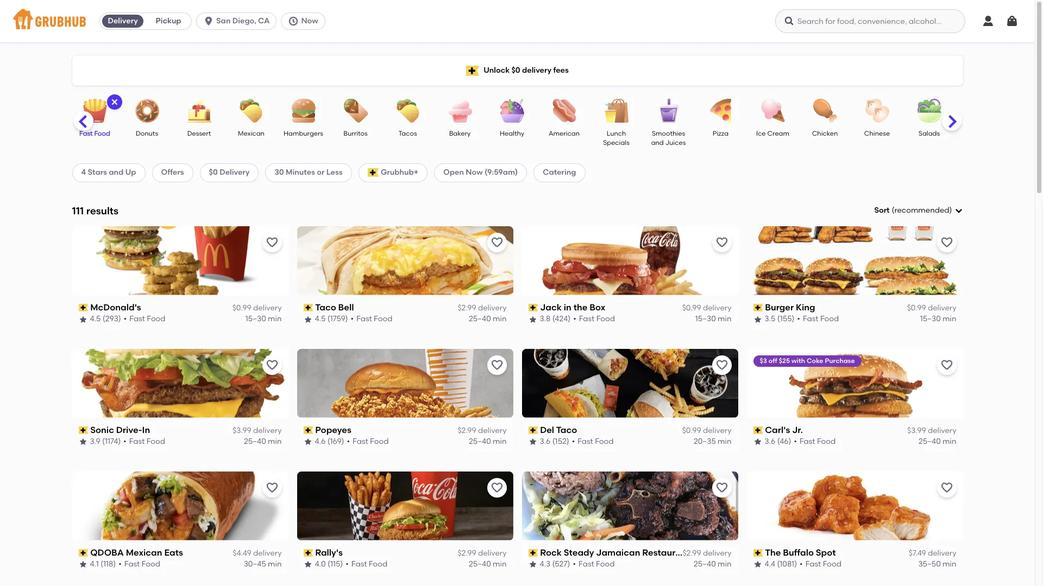 Task type: describe. For each thing, give the bounding box(es) containing it.
pizza image
[[702, 99, 740, 123]]

food for the buffalo spot
[[823, 560, 842, 570]]

and inside smoothies and juices
[[651, 139, 664, 147]]

less
[[327, 168, 343, 177]]

the buffalo spot logo image
[[747, 472, 963, 541]]

unlock
[[484, 66, 510, 75]]

25–40 for sonic drive-in
[[244, 438, 266, 447]]

fees
[[554, 66, 569, 75]]

subscription pass image for rally's
[[304, 550, 313, 558]]

• for the buffalo spot
[[800, 560, 803, 570]]

save this restaurant image for sonic drive-in
[[266, 359, 279, 372]]

$4.49 delivery
[[233, 549, 282, 559]]

35–50
[[919, 560, 941, 570]]

lunch
[[607, 130, 626, 138]]

box
[[590, 303, 606, 313]]

• for rally's
[[346, 560, 349, 570]]

4.0 (115)
[[315, 560, 343, 570]]

1 horizontal spatial taco
[[556, 425, 577, 436]]

delivery for mexican
[[253, 549, 282, 559]]

coke
[[807, 357, 824, 365]]

burritos
[[344, 130, 368, 138]]

chicken
[[812, 130, 838, 138]]

delivery for bell
[[478, 304, 507, 313]]

taco bell logo image
[[297, 227, 513, 296]]

popeyes
[[315, 425, 352, 436]]

qdoba mexican eats
[[90, 548, 183, 558]]

min for rally's
[[493, 560, 507, 570]]

(424)
[[553, 315, 571, 324]]

healthy
[[500, 130, 525, 138]]

0 horizontal spatial and
[[109, 168, 124, 177]]

$3
[[760, 357, 767, 365]]

unlock $0 delivery fees
[[484, 66, 569, 75]]

smoothies
[[652, 130, 685, 138]]

3.6 for del taco
[[540, 438, 551, 447]]

fast food
[[79, 130, 110, 138]]

4.4
[[765, 560, 776, 570]]

chinese image
[[858, 99, 897, 123]]

results
[[86, 205, 119, 217]]

3.9
[[90, 438, 100, 447]]

save this restaurant image for the buffalo spot
[[941, 482, 954, 495]]

san
[[216, 16, 231, 26]]

ice cream
[[757, 130, 790, 138]]

diego,
[[232, 16, 256, 26]]

• for del taco
[[572, 438, 575, 447]]

dessert image
[[180, 99, 218, 123]]

chicken image
[[806, 99, 844, 123]]

taco bell
[[315, 303, 354, 313]]

food for rally's
[[369, 560, 388, 570]]

offers
[[161, 168, 184, 177]]

drive-
[[116, 425, 142, 436]]

25–40 min for popeyes
[[469, 438, 507, 447]]

del taco
[[540, 425, 577, 436]]

subscription pass image for del taco
[[529, 427, 538, 435]]

salads image
[[911, 99, 949, 123]]

star icon image for the buffalo spot
[[754, 561, 762, 570]]

mcdonald's logo image
[[72, 227, 288, 296]]

open now (9:59am)
[[444, 168, 518, 177]]

donuts
[[136, 130, 158, 138]]

hamburgers image
[[285, 99, 323, 123]]

fast for jack in the box
[[579, 315, 595, 324]]

bell
[[338, 303, 354, 313]]

main navigation navigation
[[0, 0, 1035, 42]]

save this restaurant image for popeyes
[[491, 359, 504, 372]]

popeyes logo image
[[297, 349, 513, 418]]

sort ( recommended )
[[875, 206, 953, 215]]

ice
[[757, 130, 766, 138]]

pizza
[[713, 130, 729, 138]]

4.6
[[315, 438, 326, 447]]

star icon image for del taco
[[529, 438, 537, 447]]

3.8
[[540, 315, 551, 324]]

111 results
[[72, 205, 119, 217]]

hamburgers
[[284, 130, 323, 138]]

jack in the box logo image
[[522, 227, 738, 296]]

the buffalo spot
[[765, 548, 836, 558]]

20–35
[[694, 438, 716, 447]]

1 horizontal spatial $0
[[512, 66, 520, 75]]

subscription pass image for jack in the box
[[529, 304, 538, 312]]

4 stars and up
[[81, 168, 136, 177]]

(118)
[[101, 560, 116, 570]]

fast down fast food image
[[79, 130, 93, 138]]

fast for burger king
[[803, 315, 819, 324]]

or
[[317, 168, 325, 177]]

save this restaurant image for rock steady jamaican restaurant
[[716, 482, 729, 495]]

save this restaurant image for jack in the box
[[716, 236, 729, 249]]

(152)
[[553, 438, 569, 447]]

4
[[81, 168, 86, 177]]

3.5 (155)
[[765, 315, 795, 324]]

(115)
[[328, 560, 343, 570]]

25–40 for rock steady jamaican restaurant
[[694, 560, 716, 570]]

food for carl's jr.
[[817, 438, 836, 447]]

del
[[540, 425, 554, 436]]

• for taco bell
[[351, 315, 354, 324]]

4.6 (169)
[[315, 438, 344, 447]]

ice cream image
[[754, 99, 792, 123]]

rally's logo image
[[297, 472, 513, 541]]

in
[[564, 303, 572, 313]]

qdoba
[[90, 548, 124, 558]]

• for burger king
[[798, 315, 801, 324]]

25–40 for rally's
[[469, 560, 491, 570]]

35–50 min
[[919, 560, 957, 570]]

carl's
[[765, 425, 790, 436]]

star icon image for sonic drive-in
[[79, 438, 87, 447]]

svg image inside field
[[955, 207, 963, 215]]

25–40 for carl's jr.
[[919, 438, 941, 447]]

1 vertical spatial mexican
[[126, 548, 162, 558]]

smoothies and juices image
[[650, 99, 688, 123]]

mcdonald's
[[90, 303, 141, 313]]

• fast food for rock steady jamaican restaurant
[[573, 560, 615, 570]]

1 horizontal spatial delivery
[[220, 168, 250, 177]]

off
[[769, 357, 778, 365]]

(293)
[[103, 315, 121, 324]]

3.8 (424)
[[540, 315, 571, 324]]

save this restaurant button for taco bell
[[487, 233, 507, 253]]

now inside button
[[301, 16, 318, 26]]

subscription pass image for rock steady jamaican restaurant
[[529, 550, 538, 558]]

save this restaurant button for mcdonald's
[[262, 233, 282, 253]]

$2.99 delivery for taco bell
[[458, 304, 507, 313]]

3.6 for carl's jr.
[[765, 438, 776, 447]]

$0.99 delivery for burger king
[[907, 304, 957, 313]]

delivery button
[[100, 13, 146, 30]]

food for burger king
[[821, 315, 839, 324]]

juices
[[666, 139, 686, 147]]

burger king
[[765, 303, 816, 313]]

carl's jr.
[[765, 425, 803, 436]]

food for sonic drive-in
[[147, 438, 165, 447]]

• for sonic drive-in
[[123, 438, 126, 447]]

subscription pass image for mcdonald's
[[79, 304, 88, 312]]

4.1 (118)
[[90, 560, 116, 570]]

stars
[[88, 168, 107, 177]]

grubhub+
[[381, 168, 419, 177]]

4.1
[[90, 560, 99, 570]]

111
[[72, 205, 84, 217]]

min for qdoba mexican eats
[[268, 560, 282, 570]]

• for mcdonald's
[[124, 315, 127, 324]]

none field containing sort
[[875, 205, 963, 216]]

• fast food for carl's jr.
[[794, 438, 836, 447]]

(46)
[[778, 438, 792, 447]]

mexican image
[[232, 99, 270, 123]]

• fast food for mcdonald's
[[124, 315, 166, 324]]

fast for carl's jr.
[[800, 438, 816, 447]]

tacos image
[[389, 99, 427, 123]]

(1174)
[[102, 438, 121, 447]]

subscription pass image for qdoba mexican eats
[[79, 550, 88, 558]]

3.9 (1174)
[[90, 438, 121, 447]]

$4.49
[[233, 549, 251, 559]]

star icon image for rally's
[[304, 561, 312, 570]]

save this restaurant button for qdoba mexican eats
[[262, 479, 282, 498]]

25–40 min for rock steady jamaican restaurant
[[694, 560, 732, 570]]

star icon image for qdoba mexican eats
[[79, 561, 87, 570]]

eats
[[164, 548, 183, 558]]

• fast food for popeyes
[[347, 438, 389, 447]]

star icon image for rock steady jamaican restaurant
[[529, 561, 537, 570]]

min for taco bell
[[493, 315, 507, 324]]

delivery for in
[[703, 304, 732, 313]]

up
[[125, 168, 136, 177]]

save this restaurant button for rock steady jamaican restaurant
[[712, 479, 732, 498]]

food for taco bell
[[374, 315, 393, 324]]

fast for sonic drive-in
[[129, 438, 145, 447]]

4.5 (1759)
[[315, 315, 348, 324]]

30–45
[[244, 560, 266, 570]]

min for carl's jr.
[[943, 438, 957, 447]]

• for rock steady jamaican restaurant
[[573, 560, 576, 570]]

4.3
[[540, 560, 551, 570]]

sonic
[[90, 425, 114, 436]]

4.3 (527)
[[540, 560, 570, 570]]

4.5 for taco bell
[[315, 315, 326, 324]]

1 horizontal spatial now
[[466, 168, 483, 177]]

min for jack in the box
[[718, 315, 732, 324]]

min for rock steady jamaican restaurant
[[718, 560, 732, 570]]



Task type: vqa. For each thing, say whether or not it's contained in the screenshot.
Spot
yes



Task type: locate. For each thing, give the bounding box(es) containing it.
0 horizontal spatial 4.5
[[90, 315, 101, 324]]

2 horizontal spatial 15–30 min
[[921, 315, 957, 324]]

0 horizontal spatial grubhub plus flag logo image
[[368, 169, 379, 177]]

25–40 min for sonic drive-in
[[244, 438, 282, 447]]

taco up the (152)
[[556, 425, 577, 436]]

food down the spot
[[823, 560, 842, 570]]

0 vertical spatial delivery
[[108, 16, 138, 26]]

burger
[[765, 303, 794, 313]]

$0.99 for mcdonald's
[[232, 304, 251, 313]]

star icon image for taco bell
[[304, 316, 312, 324]]

food down qdoba mexican eats
[[142, 560, 160, 570]]

fast right (169)
[[353, 438, 368, 447]]

food for jack in the box
[[597, 315, 615, 324]]

$0.99 delivery for del taco
[[682, 427, 732, 436]]

0 horizontal spatial $0
[[209, 168, 218, 177]]

rock steady jamaican restaurant logo image
[[522, 472, 738, 541]]

save this restaurant button for popeyes
[[487, 356, 507, 375]]

0 vertical spatial grubhub plus flag logo image
[[466, 65, 479, 76]]

1 horizontal spatial mexican
[[238, 130, 265, 138]]

catering
[[543, 168, 576, 177]]

• fast food down steady
[[573, 560, 615, 570]]

3.6 down carl's
[[765, 438, 776, 447]]

subscription pass image left popeyes
[[304, 427, 313, 435]]

pickup button
[[146, 13, 191, 30]]

taco
[[315, 303, 336, 313], [556, 425, 577, 436]]

1 horizontal spatial 3.6
[[765, 438, 776, 447]]

15–30
[[246, 315, 266, 324], [696, 315, 716, 324], [921, 315, 941, 324]]

grubhub plus flag logo image left grubhub+
[[368, 169, 379, 177]]

star icon image left 3.9
[[79, 438, 87, 447]]

1 horizontal spatial and
[[651, 139, 664, 147]]

fast right (1759)
[[357, 315, 372, 324]]

minutes
[[286, 168, 315, 177]]

food right the (152)
[[595, 438, 614, 447]]

• right (115)
[[346, 560, 349, 570]]

1 vertical spatial svg image
[[955, 207, 963, 215]]

qdoba mexican eats logo image
[[72, 472, 288, 541]]

min for the buffalo spot
[[943, 560, 957, 570]]

20–35 min
[[694, 438, 732, 447]]

0 horizontal spatial $3.99 delivery
[[233, 427, 282, 436]]

3.6 (152)
[[540, 438, 569, 447]]

• fast food down jr.
[[794, 438, 836, 447]]

0 vertical spatial mexican
[[238, 130, 265, 138]]

fast down jr.
[[800, 438, 816, 447]]

0 vertical spatial svg image
[[110, 98, 119, 107]]

fast down mcdonald's
[[130, 315, 145, 324]]

• fast food right (169)
[[347, 438, 389, 447]]

2 15–30 from the left
[[696, 315, 716, 324]]

25–40 for taco bell
[[469, 315, 491, 324]]

food for rock steady jamaican restaurant
[[596, 560, 615, 570]]

star icon image left 4.5 (293)
[[79, 316, 87, 324]]

3.6 down del
[[540, 438, 551, 447]]

recommended
[[895, 206, 950, 215]]

(1759)
[[328, 315, 348, 324]]

star icon image left 4.6 at the left bottom of the page
[[304, 438, 312, 447]]

food down box
[[597, 315, 615, 324]]

and down smoothies
[[651, 139, 664, 147]]

1 horizontal spatial 15–30 min
[[696, 315, 732, 324]]

subscription pass image for carl's jr.
[[754, 427, 763, 435]]

3 15–30 from the left
[[921, 315, 941, 324]]

25–40 min for carl's jr.
[[919, 438, 957, 447]]

subscription pass image left burger on the bottom
[[754, 304, 763, 312]]

steady
[[564, 548, 594, 558]]

• fast food for qdoba mexican eats
[[119, 560, 160, 570]]

• down bell at the left of page
[[351, 315, 354, 324]]

min for burger king
[[943, 315, 957, 324]]

burger king logo image
[[747, 227, 963, 296]]

subscription pass image left carl's
[[754, 427, 763, 435]]

•
[[124, 315, 127, 324], [351, 315, 354, 324], [573, 315, 576, 324], [798, 315, 801, 324], [123, 438, 126, 447], [347, 438, 350, 447], [572, 438, 575, 447], [794, 438, 797, 447], [119, 560, 122, 570], [346, 560, 349, 570], [573, 560, 576, 570], [800, 560, 803, 570]]

fast down the spot
[[806, 560, 821, 570]]

0 vertical spatial and
[[651, 139, 664, 147]]

in
[[142, 425, 150, 436]]

)
[[950, 206, 953, 215]]

3.5
[[765, 315, 776, 324]]

• fast food down king
[[798, 315, 839, 324]]

$0.99 for del taco
[[682, 427, 701, 436]]

save this restaurant image for qdoba mexican eats
[[266, 482, 279, 495]]

$7.49
[[909, 549, 926, 559]]

2 $3.99 delivery from the left
[[908, 427, 957, 436]]

30 minutes or less
[[275, 168, 343, 177]]

$0.99
[[232, 304, 251, 313], [682, 304, 701, 313], [907, 304, 926, 313], [682, 427, 701, 436]]

1 vertical spatial $0
[[209, 168, 218, 177]]

• down steady
[[573, 560, 576, 570]]

• fast food down box
[[573, 315, 615, 324]]

star icon image left 4.4 at the bottom right
[[754, 561, 762, 570]]

1 horizontal spatial 4.5
[[315, 315, 326, 324]]

food right (1759)
[[374, 315, 393, 324]]

restaurant
[[643, 548, 690, 558]]

bakery
[[449, 130, 471, 138]]

• fast food for taco bell
[[351, 315, 393, 324]]

$25
[[779, 357, 790, 365]]

fast for rock steady jamaican restaurant
[[579, 560, 594, 570]]

star icon image left 3.6 (46)
[[754, 438, 762, 447]]

25–40 min for taco bell
[[469, 315, 507, 324]]

$2.99 for rally's
[[458, 549, 476, 559]]

save this restaurant image
[[266, 236, 279, 249], [491, 236, 504, 249], [941, 236, 954, 249], [266, 359, 279, 372], [716, 359, 729, 372], [941, 359, 954, 372], [491, 482, 504, 495], [716, 482, 729, 495]]

salads
[[919, 130, 940, 138]]

svg image right )
[[955, 207, 963, 215]]

• down jack in the box
[[573, 315, 576, 324]]

subscription pass image
[[79, 304, 88, 312], [754, 304, 763, 312], [79, 427, 88, 435], [304, 427, 313, 435], [529, 427, 538, 435], [79, 550, 88, 558], [529, 550, 538, 558]]

• right (155)
[[798, 315, 801, 324]]

and left up
[[109, 168, 124, 177]]

subscription pass image for popeyes
[[304, 427, 313, 435]]

fast food image
[[76, 99, 114, 123]]

grubhub plus flag logo image
[[466, 65, 479, 76], [368, 169, 379, 177]]

svg image inside now button
[[288, 16, 299, 27]]

fast
[[79, 130, 93, 138], [130, 315, 145, 324], [357, 315, 372, 324], [579, 315, 595, 324], [803, 315, 819, 324], [129, 438, 145, 447], [353, 438, 368, 447], [578, 438, 593, 447], [800, 438, 816, 447], [124, 560, 140, 570], [352, 560, 367, 570], [579, 560, 594, 570], [806, 560, 821, 570]]

• right (169)
[[347, 438, 350, 447]]

• fast food down the spot
[[800, 560, 842, 570]]

• fast food down bell at the left of page
[[351, 315, 393, 324]]

$3.99 delivery for carl's jr.
[[908, 427, 957, 436]]

star icon image for jack in the box
[[529, 316, 537, 324]]

svg image
[[982, 15, 995, 28], [1006, 15, 1019, 28], [203, 16, 214, 27], [288, 16, 299, 27], [784, 16, 795, 27]]

2 4.5 from the left
[[315, 315, 326, 324]]

rally's
[[315, 548, 343, 558]]

now right open
[[466, 168, 483, 177]]

food down in
[[147, 438, 165, 447]]

lunch specials image
[[598, 99, 636, 123]]

food down fast food image
[[94, 130, 110, 138]]

delivery for buffalo
[[928, 549, 957, 559]]

$0
[[512, 66, 520, 75], [209, 168, 218, 177]]

now right "ca"
[[301, 16, 318, 26]]

1 horizontal spatial svg image
[[955, 207, 963, 215]]

30
[[275, 168, 284, 177]]

fast down qdoba mexican eats
[[124, 560, 140, 570]]

american
[[549, 130, 580, 138]]

0 vertical spatial taco
[[315, 303, 336, 313]]

• fast food down qdoba mexican eats
[[119, 560, 160, 570]]

• for jack in the box
[[573, 315, 576, 324]]

star icon image left '4.5 (1759)'
[[304, 316, 312, 324]]

food down rock steady jamaican restaurant
[[596, 560, 615, 570]]

food right (115)
[[369, 560, 388, 570]]

15–30 for burger king
[[921, 315, 941, 324]]

save this restaurant image
[[716, 236, 729, 249], [491, 359, 504, 372], [266, 482, 279, 495], [941, 482, 954, 495]]

subscription pass image left sonic
[[79, 427, 88, 435]]

$2.99 delivery for rally's
[[458, 549, 507, 559]]

subscription pass image left rally's
[[304, 550, 313, 558]]

$0.99 for burger king
[[907, 304, 926, 313]]

1 4.5 from the left
[[90, 315, 101, 324]]

open
[[444, 168, 464, 177]]

grubhub plus flag logo image for unlock $0 delivery fees
[[466, 65, 479, 76]]

food right (46)
[[817, 438, 836, 447]]

food up the 'purchase'
[[821, 315, 839, 324]]

fast for qdoba mexican eats
[[124, 560, 140, 570]]

delivery inside 'button'
[[108, 16, 138, 26]]

• for popeyes
[[347, 438, 350, 447]]

(527)
[[553, 560, 570, 570]]

purchase
[[825, 357, 855, 365]]

ca
[[258, 16, 270, 26]]

$3.99 for sonic drive-in
[[233, 427, 251, 436]]

subscription pass image left "taco bell"
[[304, 304, 313, 312]]

smoothies and juices
[[651, 130, 686, 147]]

3.6
[[540, 438, 551, 447], [765, 438, 776, 447]]

None field
[[875, 205, 963, 216]]

jamaican
[[596, 548, 640, 558]]

star icon image left 4.3
[[529, 561, 537, 570]]

$2.99 delivery for popeyes
[[458, 427, 507, 436]]

save this restaurant button
[[262, 233, 282, 253], [487, 233, 507, 253], [712, 233, 732, 253], [937, 233, 957, 253], [262, 356, 282, 375], [487, 356, 507, 375], [712, 356, 732, 375], [937, 356, 957, 375], [262, 479, 282, 498], [487, 479, 507, 498], [712, 479, 732, 498], [937, 479, 957, 498]]

save this restaurant button for the buffalo spot
[[937, 479, 957, 498]]

star icon image for mcdonald's
[[79, 316, 87, 324]]

food right (293)
[[147, 315, 166, 324]]

burritos image
[[337, 99, 375, 123]]

0 horizontal spatial 15–30
[[246, 315, 266, 324]]

delivery left 30
[[220, 168, 250, 177]]

$2.99 delivery
[[458, 304, 507, 313], [458, 427, 507, 436], [458, 549, 507, 559], [683, 549, 732, 559]]

4.5 left (1759)
[[315, 315, 326, 324]]

1 vertical spatial delivery
[[220, 168, 250, 177]]

now button
[[281, 13, 330, 30]]

tacos
[[399, 130, 417, 138]]

save this restaurant button for sonic drive-in
[[262, 356, 282, 375]]

1 vertical spatial taco
[[556, 425, 577, 436]]

0 vertical spatial now
[[301, 16, 318, 26]]

3 15–30 min from the left
[[921, 315, 957, 324]]

min for mcdonald's
[[268, 315, 282, 324]]

(
[[892, 206, 895, 215]]

subscription pass image left "rock"
[[529, 550, 538, 558]]

star icon image left 3.6 (152)
[[529, 438, 537, 447]]

15–30 min for jack in the box
[[696, 315, 732, 324]]

san diego, ca button
[[196, 13, 281, 30]]

1 $3.99 from the left
[[233, 427, 251, 436]]

$3 off $25 with coke purchase
[[760, 357, 855, 365]]

• fast food for burger king
[[798, 315, 839, 324]]

save this restaurant button for rally's
[[487, 479, 507, 498]]

food right (169)
[[370, 438, 389, 447]]

delivery for drive-
[[253, 427, 282, 436]]

0 horizontal spatial now
[[301, 16, 318, 26]]

0 vertical spatial $0
[[512, 66, 520, 75]]

0 horizontal spatial delivery
[[108, 16, 138, 26]]

sort
[[875, 206, 890, 215]]

fast for popeyes
[[353, 438, 368, 447]]

star icon image for popeyes
[[304, 438, 312, 447]]

save this restaurant image for mcdonald's
[[266, 236, 279, 249]]

delivery
[[522, 66, 552, 75], [253, 304, 282, 313], [478, 304, 507, 313], [703, 304, 732, 313], [928, 304, 957, 313], [253, 427, 282, 436], [478, 427, 507, 436], [703, 427, 732, 436], [928, 427, 957, 436], [253, 549, 282, 559], [478, 549, 507, 559], [703, 549, 732, 559], [928, 549, 957, 559]]

1 horizontal spatial $3.99
[[908, 427, 926, 436]]

$2.99 for popeyes
[[458, 427, 476, 436]]

4.5 left (293)
[[90, 315, 101, 324]]

2 15–30 min from the left
[[696, 315, 732, 324]]

subscription pass image for sonic drive-in
[[79, 427, 88, 435]]

pickup
[[156, 16, 181, 26]]

fast down the
[[579, 315, 595, 324]]

• fast food for the buffalo spot
[[800, 560, 842, 570]]

save this restaurant image for burger king
[[941, 236, 954, 249]]

$3.99 for carl's jr.
[[908, 427, 926, 436]]

mexican left eats
[[126, 548, 162, 558]]

and
[[651, 139, 664, 147], [109, 168, 124, 177]]

• right (46)
[[794, 438, 797, 447]]

• right (293)
[[124, 315, 127, 324]]

15–30 min for mcdonald's
[[246, 315, 282, 324]]

1 vertical spatial grubhub plus flag logo image
[[368, 169, 379, 177]]

$0.99 delivery for jack in the box
[[682, 304, 732, 313]]

2 3.6 from the left
[[765, 438, 776, 447]]

subscription pass image for burger king
[[754, 304, 763, 312]]

• fast food for sonic drive-in
[[123, 438, 165, 447]]

buffalo
[[783, 548, 814, 558]]

jr.
[[793, 425, 803, 436]]

with
[[792, 357, 806, 365]]

$0 right offers
[[209, 168, 218, 177]]

0 horizontal spatial mexican
[[126, 548, 162, 558]]

subscription pass image for the buffalo spot
[[754, 550, 763, 558]]

fast down king
[[803, 315, 819, 324]]

• right (118) on the bottom left
[[119, 560, 122, 570]]

fast for taco bell
[[357, 315, 372, 324]]

• fast food for del taco
[[572, 438, 614, 447]]

• fast food right (115)
[[346, 560, 388, 570]]

25–40 for popeyes
[[469, 438, 491, 447]]

fast for rally's
[[352, 560, 367, 570]]

food for qdoba mexican eats
[[142, 560, 160, 570]]

1 3.6 from the left
[[540, 438, 551, 447]]

delivery for king
[[928, 304, 957, 313]]

$3.99 delivery for sonic drive-in
[[233, 427, 282, 436]]

carl's jr. logo image
[[747, 349, 963, 418]]

• fast food for rally's
[[346, 560, 388, 570]]

taco up '4.5 (1759)'
[[315, 303, 336, 313]]

• down the buffalo spot
[[800, 560, 803, 570]]

svg image
[[110, 98, 119, 107], [955, 207, 963, 215]]

american image
[[545, 99, 583, 123]]

star icon image left 3.8
[[529, 316, 537, 324]]

subscription pass image for taco bell
[[304, 304, 313, 312]]

grubhub plus flag logo image for grubhub+
[[368, 169, 379, 177]]

1 $3.99 delivery from the left
[[233, 427, 282, 436]]

min for sonic drive-in
[[268, 438, 282, 447]]

Search for food, convenience, alcohol... search field
[[776, 9, 966, 33]]

healthy image
[[493, 99, 531, 123]]

subscription pass image left qdoba at the left bottom
[[79, 550, 88, 558]]

1 vertical spatial and
[[109, 168, 124, 177]]

food for popeyes
[[370, 438, 389, 447]]

mexican
[[238, 130, 265, 138], [126, 548, 162, 558]]

1 horizontal spatial $3.99 delivery
[[908, 427, 957, 436]]

• fast food
[[124, 315, 166, 324], [351, 315, 393, 324], [573, 315, 615, 324], [798, 315, 839, 324], [123, 438, 165, 447], [347, 438, 389, 447], [572, 438, 614, 447], [794, 438, 836, 447], [119, 560, 160, 570], [346, 560, 388, 570], [573, 560, 615, 570], [800, 560, 842, 570]]

0 horizontal spatial svg image
[[110, 98, 119, 107]]

rock
[[540, 548, 562, 558]]

bakery image
[[441, 99, 479, 123]]

subscription pass image left jack
[[529, 304, 538, 312]]

• fast food down in
[[123, 438, 165, 447]]

• fast food right the (152)
[[572, 438, 614, 447]]

0 horizontal spatial 3.6
[[540, 438, 551, 447]]

sonic drive-in logo image
[[72, 349, 288, 418]]

subscription pass image
[[304, 304, 313, 312], [529, 304, 538, 312], [754, 427, 763, 435], [304, 550, 313, 558], [754, 550, 763, 558]]

(1081)
[[777, 560, 797, 570]]

star icon image left 4.0
[[304, 561, 312, 570]]

subscription pass image left mcdonald's
[[79, 304, 88, 312]]

1 15–30 from the left
[[246, 315, 266, 324]]

food for mcdonald's
[[147, 315, 166, 324]]

sonic drive-in
[[90, 425, 150, 436]]

grubhub plus flag logo image left unlock
[[466, 65, 479, 76]]

fast right the (152)
[[578, 438, 593, 447]]

save this restaurant button for jack in the box
[[712, 233, 732, 253]]

spot
[[816, 548, 836, 558]]

subscription pass image left the
[[754, 550, 763, 558]]

del taco logo image
[[522, 349, 738, 418]]

save this restaurant button for del taco
[[712, 356, 732, 375]]

rock steady jamaican restaurant
[[540, 548, 690, 558]]

3.6 (46)
[[765, 438, 792, 447]]

0 horizontal spatial $3.99
[[233, 427, 251, 436]]

30–45 min
[[244, 560, 282, 570]]

chinese
[[865, 130, 890, 138]]

star icon image
[[79, 316, 87, 324], [304, 316, 312, 324], [529, 316, 537, 324], [754, 316, 762, 324], [79, 438, 87, 447], [304, 438, 312, 447], [529, 438, 537, 447], [754, 438, 762, 447], [79, 561, 87, 570], [304, 561, 312, 570], [529, 561, 537, 570], [754, 561, 762, 570]]

0 horizontal spatial 15–30 min
[[246, 315, 282, 324]]

1 horizontal spatial 15–30
[[696, 315, 716, 324]]

1 vertical spatial now
[[466, 168, 483, 177]]

• down drive-
[[123, 438, 126, 447]]

$0 right unlock
[[512, 66, 520, 75]]

fast down drive-
[[129, 438, 145, 447]]

(9:59am)
[[485, 168, 518, 177]]

2 horizontal spatial 15–30
[[921, 315, 941, 324]]

svg image inside san diego, ca button
[[203, 16, 214, 27]]

delivery for jr.
[[928, 427, 957, 436]]

donuts image
[[128, 99, 166, 123]]

star icon image left the 3.5
[[754, 316, 762, 324]]

mexican down mexican image
[[238, 130, 265, 138]]

4.0
[[315, 560, 326, 570]]

• right the (152)
[[572, 438, 575, 447]]

1 15–30 min from the left
[[246, 315, 282, 324]]

min for del taco
[[718, 438, 732, 447]]

food for del taco
[[595, 438, 614, 447]]

• fast food down mcdonald's
[[124, 315, 166, 324]]

2 $3.99 from the left
[[908, 427, 926, 436]]

0 horizontal spatial taco
[[315, 303, 336, 313]]

min
[[268, 315, 282, 324], [493, 315, 507, 324], [718, 315, 732, 324], [943, 315, 957, 324], [268, 438, 282, 447], [493, 438, 507, 447], [718, 438, 732, 447], [943, 438, 957, 447], [268, 560, 282, 570], [493, 560, 507, 570], [718, 560, 732, 570], [943, 560, 957, 570]]

fast right (115)
[[352, 560, 367, 570]]

fast down steady
[[579, 560, 594, 570]]

1 horizontal spatial grubhub plus flag logo image
[[466, 65, 479, 76]]

star icon image left 4.1
[[79, 561, 87, 570]]

svg image left donuts image
[[110, 98, 119, 107]]

delivery left pickup
[[108, 16, 138, 26]]

$0 delivery
[[209, 168, 250, 177]]

subscription pass image left del
[[529, 427, 538, 435]]



